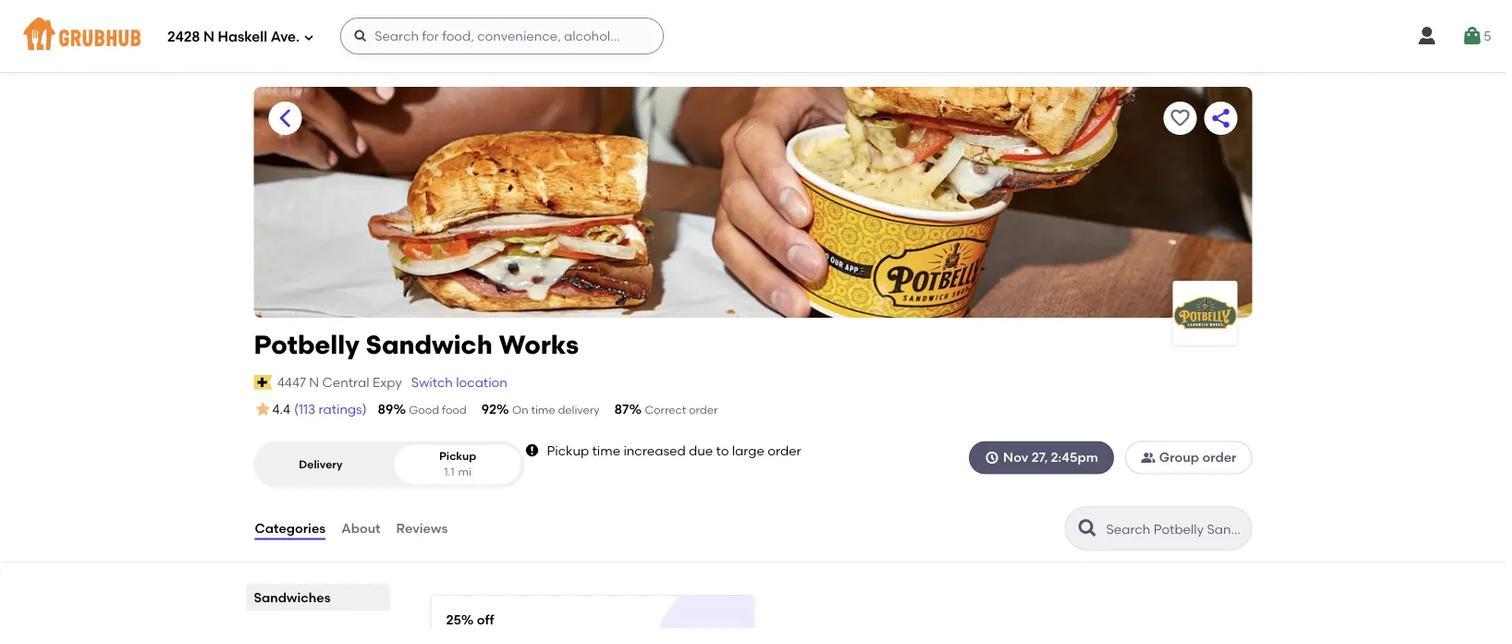Task type: vqa. For each thing, say whether or not it's contained in the screenshot.
Expy
yes



Task type: locate. For each thing, give the bounding box(es) containing it.
order right group
[[1203, 450, 1237, 466]]

0 vertical spatial time
[[531, 404, 555, 417]]

25%
[[446, 612, 474, 628]]

delivery
[[299, 458, 343, 471]]

order for group order
[[1203, 450, 1237, 466]]

to right due
[[716, 443, 729, 458]]

caret left icon image
[[274, 107, 296, 129]]

1 horizontal spatial pickup
[[547, 443, 589, 458]]

group order button
[[1125, 441, 1253, 475]]

pickup for time
[[547, 443, 589, 458]]

pickup down "delivery"
[[547, 443, 589, 458]]

reviews button
[[395, 496, 449, 562]]

pickup inside "option group"
[[439, 450, 476, 463]]

proceed
[[1117, 563, 1170, 578]]

time
[[531, 404, 555, 417], [592, 443, 621, 458]]

n right 4447
[[309, 375, 319, 390]]

0 horizontal spatial pickup
[[439, 450, 476, 463]]

1 horizontal spatial to
[[1173, 563, 1186, 578]]

subscription pass image
[[254, 375, 273, 390]]

2 horizontal spatial order
[[1203, 450, 1237, 466]]

about button
[[340, 496, 382, 562]]

4447 n central expy button
[[276, 372, 403, 393]]

0 horizontal spatial time
[[531, 404, 555, 417]]

n inside button
[[309, 375, 319, 390]]

87
[[615, 402, 629, 418]]

switch location
[[411, 375, 508, 390]]

svg image
[[1416, 25, 1439, 47], [1462, 25, 1484, 47], [985, 451, 1000, 465]]

to
[[716, 443, 729, 458], [1173, 563, 1186, 578]]

pickup time increased due to large order
[[547, 443, 802, 458]]

order for correct order
[[689, 404, 718, 417]]

0 vertical spatial to
[[716, 443, 729, 458]]

good food
[[409, 404, 467, 417]]

1 horizontal spatial time
[[592, 443, 621, 458]]

about
[[341, 521, 381, 537]]

proceed to checkout
[[1117, 563, 1251, 578]]

option group
[[254, 441, 525, 488]]

categories button
[[254, 496, 327, 562]]

on time delivery
[[512, 404, 600, 417]]

svg image
[[353, 29, 368, 43], [303, 32, 315, 43], [525, 443, 540, 458]]

nov 27, 2:45pm button
[[969, 441, 1114, 475]]

1 horizontal spatial svg image
[[1416, 25, 1439, 47]]

n for 2428
[[203, 29, 215, 45]]

2 horizontal spatial svg image
[[1462, 25, 1484, 47]]

1 vertical spatial time
[[592, 443, 621, 458]]

2428
[[167, 29, 200, 45]]

Search for food, convenience, alcohol... search field
[[340, 18, 664, 55]]

0 horizontal spatial n
[[203, 29, 215, 45]]

order inside button
[[1203, 450, 1237, 466]]

1 vertical spatial n
[[309, 375, 319, 390]]

n inside navigation
[[203, 29, 215, 45]]

svg image for 5
[[1462, 25, 1484, 47]]

order right large
[[768, 443, 802, 458]]

5
[[1484, 28, 1492, 44]]

89
[[378, 402, 393, 418]]

increased
[[624, 443, 686, 458]]

svg image inside nov 27, 2:45pm 'button'
[[985, 451, 1000, 465]]

group order
[[1160, 450, 1237, 466]]

ave.
[[271, 29, 300, 45]]

4447
[[277, 375, 306, 390]]

pickup
[[547, 443, 589, 458], [439, 450, 476, 463]]

1 horizontal spatial n
[[309, 375, 319, 390]]

correct
[[645, 404, 686, 417]]

time down 87
[[592, 443, 621, 458]]

1 vertical spatial to
[[1173, 563, 1186, 578]]

on
[[512, 404, 529, 417]]

4.4
[[272, 402, 290, 418]]

correct order
[[645, 404, 718, 417]]

svg image inside 5 button
[[1462, 25, 1484, 47]]

n
[[203, 29, 215, 45], [309, 375, 319, 390]]

proceed to checkout button
[[1060, 554, 1308, 587]]

nov 27, 2:45pm
[[1003, 450, 1098, 466]]

delivery
[[558, 404, 600, 417]]

reviews
[[396, 521, 448, 537]]

share icon image
[[1210, 107, 1232, 129]]

order
[[689, 404, 718, 417], [768, 443, 802, 458], [1203, 450, 1237, 466]]

time right on
[[531, 404, 555, 417]]

(113 ratings)
[[294, 402, 367, 418]]

good
[[409, 404, 439, 417]]

to right proceed
[[1173, 563, 1186, 578]]

n right '2428'
[[203, 29, 215, 45]]

sandwich
[[366, 330, 493, 361]]

27,
[[1032, 450, 1048, 466]]

pickup up mi
[[439, 450, 476, 463]]

0 horizontal spatial svg image
[[985, 451, 1000, 465]]

order right correct
[[689, 404, 718, 417]]

to inside proceed to checkout button
[[1173, 563, 1186, 578]]

nov
[[1003, 450, 1029, 466]]

0 vertical spatial n
[[203, 29, 215, 45]]

people icon image
[[1141, 451, 1156, 465]]

promo image
[[668, 626, 736, 630]]

0 horizontal spatial order
[[689, 404, 718, 417]]



Task type: describe. For each thing, give the bounding box(es) containing it.
works
[[499, 330, 579, 361]]

categories
[[255, 521, 326, 537]]

0 horizontal spatial svg image
[[303, 32, 315, 43]]

time for pickup
[[592, 443, 621, 458]]

(113
[[294, 402, 315, 418]]

5 button
[[1462, 19, 1492, 53]]

1 horizontal spatial order
[[768, 443, 802, 458]]

switch
[[411, 375, 453, 390]]

2:45pm
[[1051, 450, 1098, 466]]

0 horizontal spatial to
[[716, 443, 729, 458]]

2 horizontal spatial svg image
[[525, 443, 540, 458]]

expy
[[373, 375, 402, 390]]

food
[[442, 404, 467, 417]]

4447 n central expy
[[277, 375, 402, 390]]

n for 4447
[[309, 375, 319, 390]]

checkout
[[1189, 563, 1251, 578]]

main navigation navigation
[[0, 0, 1506, 72]]

central
[[322, 375, 370, 390]]

sandwiches tab
[[254, 588, 383, 608]]

off
[[477, 612, 494, 628]]

pickup 1.1 mi
[[439, 450, 476, 479]]

pickup for 1.1
[[439, 450, 476, 463]]

option group containing pickup
[[254, 441, 525, 488]]

1 horizontal spatial svg image
[[353, 29, 368, 43]]

due
[[689, 443, 713, 458]]

mi
[[458, 466, 472, 479]]

92
[[482, 402, 497, 418]]

search icon image
[[1077, 518, 1099, 540]]

large
[[732, 443, 765, 458]]

potbelly
[[254, 330, 360, 361]]

star icon image
[[254, 401, 272, 419]]

switch location button
[[410, 372, 508, 393]]

save this restaurant image
[[1169, 107, 1192, 129]]

Search Potbelly Sandwich Works search field
[[1105, 521, 1246, 538]]

2428 n haskell ave.
[[167, 29, 300, 45]]

save this restaurant button
[[1164, 102, 1197, 135]]

haskell
[[218, 29, 267, 45]]

potbelly sandwich works
[[254, 330, 579, 361]]

sandwiches
[[254, 590, 331, 606]]

location
[[456, 375, 508, 390]]

svg image for nov 27, 2:45pm
[[985, 451, 1000, 465]]

25% off
[[446, 612, 494, 628]]

potbelly sandwich works logo image
[[1173, 281, 1238, 346]]

ratings)
[[319, 402, 367, 418]]

time for on
[[531, 404, 555, 417]]

1.1
[[444, 466, 455, 479]]

group
[[1160, 450, 1199, 466]]



